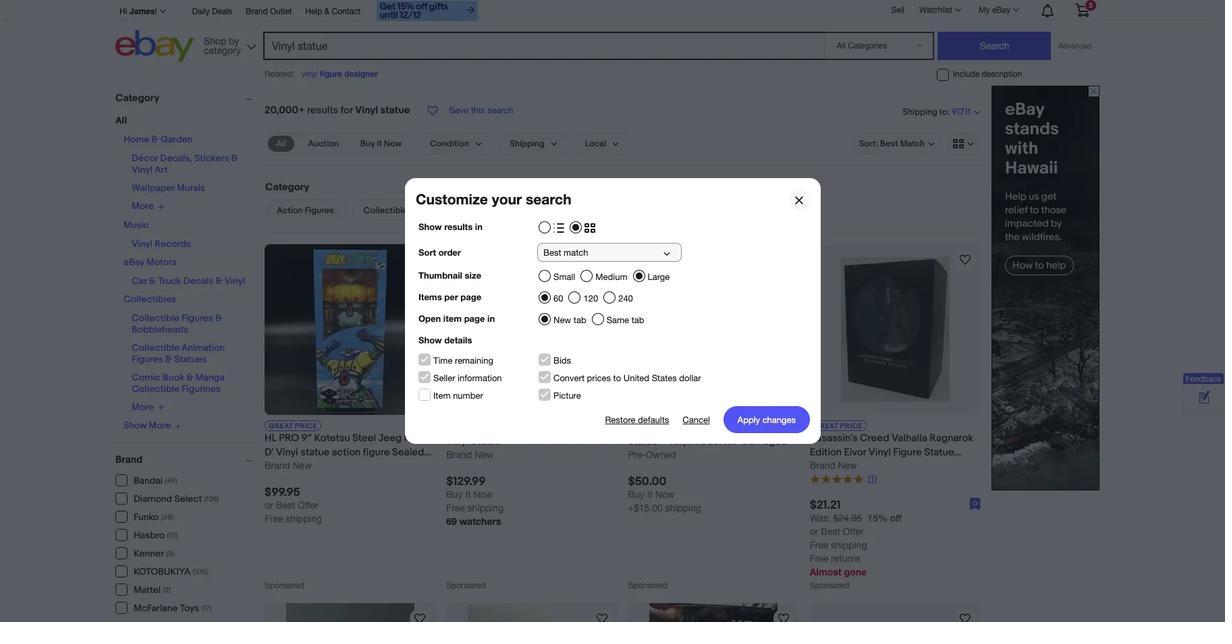 Task type: vqa. For each thing, say whether or not it's contained in the screenshot.
watch HL PRO 9"  Kotetsu Steel Jeeg Robot D' Vinyl statue action figure Sealed Box image
yes



Task type: locate. For each thing, give the bounding box(es) containing it.
item
[[443, 313, 462, 324]]

more for 2nd more button from the top of the page
[[132, 402, 154, 413]]

1 vertical spatial figurines
[[182, 383, 221, 395]]

auction link
[[300, 136, 347, 152]]

results down collectible animation figures & statues
[[444, 222, 473, 232]]

or inside was: $24.95 15% off or best offer free shipping free returns almost gone
[[810, 527, 819, 537]]

1 horizontal spatial figure
[[363, 447, 390, 459]]

new down the 9"
[[293, 461, 312, 472]]

2 tab from the left
[[632, 315, 644, 326]]

2 horizontal spatial statue
[[925, 447, 955, 459]]

new down the ace
[[475, 450, 494, 461]]

1 vertical spatial animation
[[182, 342, 225, 354]]

& down bobbleheads at the left bottom of the page
[[165, 354, 172, 365]]

1 brand new from the left
[[265, 461, 312, 472]]

statue down the ragnarok
[[925, 447, 955, 459]]

1 horizontal spatial results
[[444, 222, 473, 232]]

1 vertical spatial more
[[132, 402, 154, 413]]

it inside $50.00 buy it now +$15.00 shipping
[[648, 490, 653, 501]]

mcfarlane
[[134, 603, 178, 615]]

0 horizontal spatial it
[[377, 138, 382, 149]]

results inside customize your search dialog
[[444, 222, 473, 232]]

auction
[[308, 138, 339, 149]]

None submit
[[938, 32, 1052, 60]]

figures up show results in
[[452, 205, 481, 216]]

vinyl down "creed"
[[869, 447, 891, 459]]

figure right vinyl at left top
[[320, 69, 342, 79]]

1 horizontal spatial statue
[[381, 104, 410, 117]]

buy inside $129.99 buy it now free shipping 69 watchers
[[447, 490, 463, 501]]

2 horizontal spatial buy
[[628, 490, 645, 501]]

figures right action
[[305, 205, 334, 216]]

category up home
[[115, 92, 160, 105]]

more button
[[132, 201, 165, 212], [132, 402, 165, 413]]

ragnarok
[[930, 432, 974, 445]]

watch star ace toys skull island - kong soft vinyl statue image
[[594, 252, 610, 268], [776, 611, 792, 623]]

1 horizontal spatial category
[[265, 181, 310, 194]]

watchers
[[460, 516, 501, 528]]

offer inside was: $24.95 15% off or best offer free shipping free returns almost gone
[[843, 527, 864, 537]]

0 vertical spatial statue
[[381, 104, 410, 117]]

0 vertical spatial comic
[[551, 205, 578, 216]]

now down $129.99
[[474, 490, 493, 501]]

sort
[[418, 247, 436, 258]]

1 horizontal spatial in
[[487, 313, 495, 324]]

ebay motors link
[[124, 256, 177, 268]]

brand new
[[265, 461, 312, 472], [810, 461, 858, 472]]

toys left (17)
[[180, 603, 199, 615]]

brand new for statue
[[265, 461, 312, 472]]

convert prices to united states dollar
[[553, 373, 701, 384]]

tab for new tab
[[574, 315, 586, 326]]

toys right the ace
[[488, 422, 509, 434]]

0 vertical spatial category
[[115, 92, 160, 105]]

watch dc collectibles artists' alley nooligan harley quinn designer vinyl statue image
[[412, 611, 428, 623]]

vinyl left 'art'
[[132, 164, 153, 176]]

shipping for $129.99
[[468, 503, 504, 514]]

account navigation
[[115, 0, 1100, 23]]

search inside dialog
[[526, 191, 571, 208]]

1 vertical spatial in
[[487, 313, 495, 324]]

order
[[438, 247, 461, 258]]

statues
[[491, 205, 521, 216], [174, 354, 207, 365]]

buy inside $50.00 buy it now +$15.00 shipping
[[628, 490, 645, 501]]

sell link
[[886, 5, 911, 15]]

1 horizontal spatial offer
[[843, 527, 864, 537]]

0 horizontal spatial figure
[[320, 69, 342, 79]]

1 vertical spatial statue
[[301, 447, 330, 459]]

show down open
[[418, 335, 442, 346]]

all up home
[[115, 115, 127, 126]]

buy
[[361, 138, 375, 149], [447, 490, 463, 501], [628, 490, 645, 501]]

search right your
[[526, 191, 571, 208]]

it down the $50.00
[[648, 490, 653, 501]]

murals
[[177, 182, 205, 194]]

open
[[418, 313, 441, 324]]

(1) link
[[810, 473, 878, 485]]

more up show more on the bottom left
[[132, 402, 154, 413]]

comic book & manga collectible figurines link
[[540, 199, 732, 221], [132, 372, 225, 395]]

0 horizontal spatial statues
[[174, 354, 207, 365]]

1 vertical spatial comic book & manga collectible figurines link
[[132, 372, 225, 395]]

statue up the buy it now
[[381, 104, 410, 117]]

kenner
[[134, 548, 164, 560]]

prices
[[587, 373, 611, 384]]

designer
[[345, 69, 378, 79]]

1 more button from the top
[[132, 201, 165, 212]]

1 horizontal spatial it
[[466, 490, 471, 501]]

0 vertical spatial show
[[418, 222, 442, 232]]

all link
[[268, 136, 295, 152]]

1 horizontal spatial star ace toys skull island - kong soft vinyl statue image
[[650, 604, 778, 623]]

brand down edition
[[810, 461, 836, 472]]

brand down the star
[[447, 450, 472, 461]]

show up bandai
[[124, 420, 147, 432]]

1 vertical spatial all
[[276, 138, 287, 149]]

collectible down bobbleheads at the left bottom of the page
[[132, 342, 180, 354]]

best down $99.95
[[276, 501, 295, 512]]

save this search
[[449, 105, 514, 115]]

comic up show more on the bottom left
[[132, 372, 160, 383]]

shipping up watchers
[[468, 503, 504, 514]]

statue down the 9"
[[301, 447, 330, 459]]

1 horizontal spatial ebay
[[993, 5, 1011, 15]]

shipping inside $99.95 or best offer free shipping
[[286, 514, 322, 525]]

search inside button
[[488, 105, 514, 115]]

home
[[124, 134, 149, 145]]

restore
[[605, 415, 636, 425]]

& down collectible figures & bobbleheads "link"
[[187, 372, 194, 383]]

was:
[[810, 513, 831, 524]]

banner
[[115, 0, 1100, 66]]

or down was:
[[810, 527, 819, 537]]

collectible down 'collectibles'
[[132, 312, 180, 324]]

manga
[[610, 205, 637, 216], [196, 372, 225, 383]]

1 vertical spatial page
[[464, 313, 485, 324]]

statue down "marvel"
[[628, 436, 658, 449]]

1 horizontal spatial statues
[[491, 205, 521, 216]]

offer down $99.95
[[298, 501, 319, 512]]

free inside $99.95 or best offer free shipping
[[265, 514, 283, 525]]

buy for $129.99
[[447, 490, 463, 501]]

related:
[[265, 70, 295, 79]]

(135)
[[204, 495, 219, 504]]

0 horizontal spatial toys
[[180, 603, 199, 615]]

0 horizontal spatial manga
[[196, 372, 225, 383]]

sealed
[[392, 447, 424, 459]]

1 horizontal spatial tab
[[632, 315, 644, 326]]

marvel 1992 horizon 1/6 venom statue – vinyl model kit- damaged heading
[[628, 422, 788, 449]]

1 horizontal spatial statue
[[628, 436, 658, 449]]

star ace toys skull island - kong soft vinyl statue image
[[472, 244, 592, 416], [650, 604, 778, 623]]

to
[[613, 373, 621, 384]]

0 horizontal spatial search
[[488, 105, 514, 115]]

ebay inside "link"
[[993, 5, 1011, 15]]

(10)
[[167, 532, 178, 540]]

ebay right my
[[993, 5, 1011, 15]]

collectibles
[[124, 293, 176, 305]]

0 horizontal spatial watch star ace toys skull island - kong soft vinyl statue image
[[594, 252, 610, 268]]

it down '20,000 + results for vinyl statue'
[[377, 138, 382, 149]]

thumbnail size
[[418, 270, 481, 281]]

animation down collectible figures & bobbleheads "link"
[[182, 342, 225, 354]]

brand new down edition
[[810, 461, 858, 472]]

ebay up car
[[124, 256, 144, 268]]

car & truck decals & vinyl link
[[132, 275, 245, 287]]

0 horizontal spatial all
[[115, 115, 127, 126]]

2 vertical spatial more
[[149, 420, 171, 432]]

page
[[460, 292, 481, 303], [464, 313, 485, 324]]

1 vertical spatial book
[[163, 372, 185, 383]]

69
[[447, 516, 457, 528]]

comic inside "collectible figures & bobbleheads collectible animation figures & statues comic book & manga collectible figurines"
[[132, 372, 160, 383]]

0 vertical spatial best
[[276, 501, 295, 512]]

it down $129.99
[[466, 490, 471, 501]]

vinyl down pro at bottom left
[[276, 447, 298, 459]]

0 vertical spatial more
[[132, 201, 154, 212]]

0 vertical spatial offer
[[298, 501, 319, 512]]

robot
[[404, 432, 433, 445]]

more for second more button from the bottom
[[132, 201, 154, 212]]

vinyl down the star
[[447, 436, 469, 449]]

more up the music link
[[132, 201, 154, 212]]

statues right customize
[[491, 205, 521, 216]]

1 vertical spatial best
[[821, 527, 841, 537]]

brand inside star ace toys skull island - kong soft vinyl statue brand new
[[447, 450, 472, 461]]

new up (1) link
[[838, 461, 858, 472]]

daily deals
[[192, 7, 232, 16]]

category button
[[115, 92, 259, 105]]

buy for $50.00
[[628, 490, 645, 501]]

sell
[[892, 5, 905, 15]]

statue
[[471, 436, 501, 449], [628, 436, 658, 449], [925, 447, 955, 459]]

& right decals at the left top of the page
[[215, 275, 222, 287]]

1 vertical spatial results
[[444, 222, 473, 232]]

1 horizontal spatial comic book & manga collectible figurines link
[[540, 199, 732, 221]]

1 vertical spatial ebay
[[124, 256, 144, 268]]

0 horizontal spatial brand new
[[265, 461, 312, 472]]

offer down $24.95
[[843, 527, 864, 537]]

in down customize your search
[[475, 222, 482, 232]]

figure down steel
[[363, 447, 390, 459]]

thumbnail
[[418, 270, 462, 281]]

brand outlet link
[[246, 5, 292, 20]]

new down '60'
[[553, 315, 571, 326]]

vinyl right for at the left
[[355, 104, 378, 117]]

& right the stickers
[[231, 153, 238, 164]]

0 vertical spatial more button
[[132, 201, 165, 212]]

1 vertical spatial figure
[[363, 447, 390, 459]]

animation up show results in
[[410, 205, 450, 216]]

0 vertical spatial collectible animation figures & statues link
[[352, 199, 533, 221]]

feedback
[[1186, 375, 1222, 384]]

item
[[433, 391, 451, 401]]

buy it now
[[361, 138, 402, 149]]

off
[[891, 512, 902, 524]]

1 vertical spatial more button
[[132, 402, 165, 413]]

1 horizontal spatial book
[[580, 205, 600, 216]]

0 vertical spatial animation
[[410, 205, 450, 216]]

now
[[384, 138, 402, 149], [474, 490, 493, 501], [656, 490, 675, 501]]

2 vertical spatial show
[[124, 420, 147, 432]]

None text field
[[810, 513, 863, 524]]

0 horizontal spatial results
[[307, 104, 338, 117]]

tab down 120
[[574, 315, 586, 326]]

page right item on the bottom left
[[464, 313, 485, 324]]

vinyl inside hl pro 9"  kotetsu steel jeeg robot d' vinyl statue action figure sealed box
[[276, 447, 298, 459]]

1 horizontal spatial watch star ace toys skull island - kong soft vinyl statue image
[[776, 611, 792, 623]]

0 horizontal spatial best
[[276, 501, 295, 512]]

1 vertical spatial collectible animation figures & statues link
[[132, 342, 225, 365]]

hl pro 9"  kotetsu steel jeeg robot d' vinyl statue action figure sealed box heading
[[265, 432, 433, 474]]

returns
[[831, 554, 861, 564]]

0 vertical spatial book
[[580, 205, 600, 216]]

page right "per" on the left
[[460, 292, 481, 303]]

0 horizontal spatial animation
[[182, 342, 225, 354]]

shipping up returns at the bottom right
[[831, 540, 868, 551]]

shipping right +$15.00
[[666, 503, 702, 514]]

free up almost
[[810, 554, 829, 564]]

0 vertical spatial or
[[265, 501, 273, 512]]

shipping
[[468, 503, 504, 514], [666, 503, 702, 514], [286, 514, 322, 525], [831, 540, 868, 551]]

free up the 69
[[447, 503, 465, 514]]

2 horizontal spatial now
[[656, 490, 675, 501]]

(105)
[[193, 568, 208, 577]]

shipping inside $129.99 buy it now free shipping 69 watchers
[[468, 503, 504, 514]]

1 vertical spatial offer
[[843, 527, 864, 537]]

collectible left customize
[[364, 205, 408, 216]]

more button down wallpaper on the left top
[[132, 201, 165, 212]]

0 vertical spatial results
[[307, 104, 338, 117]]

figurines
[[685, 205, 721, 216], [182, 383, 221, 395]]

0 horizontal spatial in
[[475, 222, 482, 232]]

more inside button
[[149, 420, 171, 432]]

0 vertical spatial ebay
[[993, 5, 1011, 15]]

9"
[[301, 432, 312, 445]]

marvel 1992 horizon 1/6 venom statue – vinyl model kit- damaged link
[[628, 421, 799, 449]]

collectible up 'large'
[[639, 205, 683, 216]]

funko (68)
[[134, 512, 174, 523]]

small
[[553, 272, 575, 282]]

1 horizontal spatial buy
[[447, 490, 463, 501]]

shipping down $99.95
[[286, 514, 322, 525]]

1 horizontal spatial now
[[474, 490, 493, 501]]

now down the $50.00
[[656, 490, 675, 501]]

buy right auction
[[361, 138, 375, 149]]

(5)
[[166, 550, 174, 559]]

apply changes button
[[724, 407, 810, 434]]

1 horizontal spatial search
[[526, 191, 571, 208]]

statue down the ace
[[471, 436, 501, 449]]

free down $99.95
[[265, 514, 283, 525]]

buy down $129.99
[[447, 490, 463, 501]]

show inside button
[[124, 420, 147, 432]]

1992
[[662, 422, 682, 434]]

it inside $129.99 buy it now free shipping 69 watchers
[[466, 490, 471, 501]]

decals
[[184, 275, 213, 287]]

& right car
[[149, 275, 156, 287]]

category up action
[[265, 181, 310, 194]]

was: $24.95 15% off or best offer free shipping free returns almost gone
[[810, 512, 902, 578]]

statues inside "collectible figures & bobbleheads collectible animation figures & statues comic book & manga collectible figurines"
[[174, 354, 207, 365]]

action figures
[[277, 205, 334, 216]]

+$15.00
[[628, 503, 663, 514]]

all down 20,000
[[276, 138, 287, 149]]

0 horizontal spatial ebay
[[124, 256, 144, 268]]

& left your
[[483, 205, 489, 216]]

page for per
[[460, 292, 481, 303]]

now inside $129.99 buy it now free shipping 69 watchers
[[474, 490, 493, 501]]

0 horizontal spatial statue
[[301, 447, 330, 459]]

shipping inside $50.00 buy it now +$15.00 shipping
[[666, 503, 702, 514]]

1 tab from the left
[[574, 315, 586, 326]]

your shopping cart contains 5 items image
[[1075, 3, 1091, 17]]

1 vertical spatial search
[[526, 191, 571, 208]]

0 horizontal spatial statue
[[471, 436, 501, 449]]

0 horizontal spatial comic book & manga collectible figurines link
[[132, 372, 225, 395]]

0 horizontal spatial comic
[[132, 372, 160, 383]]

results right +
[[307, 104, 338, 117]]

more button up show more on the bottom left
[[132, 402, 165, 413]]

more up brand 'dropdown button'
[[149, 420, 171, 432]]

0 horizontal spatial tab
[[574, 315, 586, 326]]

0 vertical spatial all
[[115, 115, 127, 126]]

free inside $129.99 buy it now free shipping 69 watchers
[[447, 503, 465, 514]]

figurines inside "collectible figures & bobbleheads collectible animation figures & statues comic book & manga collectible figurines"
[[182, 383, 221, 395]]

buy up +$15.00
[[628, 490, 645, 501]]

1 horizontal spatial toys
[[488, 422, 509, 434]]

new
[[553, 315, 571, 326], [475, 450, 494, 461], [293, 461, 312, 472], [838, 461, 858, 472]]

search right this
[[488, 105, 514, 115]]

1 vertical spatial comic
[[132, 372, 160, 383]]

0 vertical spatial watch star ace toys skull island - kong soft vinyl statue image
[[594, 252, 610, 268]]

or down $99.95
[[265, 501, 273, 512]]

1 vertical spatial statues
[[174, 354, 207, 365]]

1 vertical spatial show
[[418, 335, 442, 346]]

almost
[[810, 567, 842, 578]]

deals
[[212, 7, 232, 16]]

now down '20,000 + results for vinyl statue'
[[384, 138, 402, 149]]

0 vertical spatial manga
[[610, 205, 637, 216]]

& down car & truck decals & vinyl at the left of page
[[215, 312, 222, 324]]

1 horizontal spatial collectible animation figures & statues link
[[352, 199, 533, 221]]

diamond
[[134, 494, 172, 505]]

best down was:
[[821, 527, 841, 537]]

0 vertical spatial search
[[488, 105, 514, 115]]

statue inside assassin's creed valhalla ragnarok edition eivor vinyl figure statue culturefly
[[925, 447, 955, 459]]

collectible up show more button
[[132, 383, 180, 395]]

brand new down d'
[[265, 461, 312, 472]]

statues down collectible figures & bobbleheads "link"
[[174, 354, 207, 365]]

in right item on the bottom left
[[487, 313, 495, 324]]

1 horizontal spatial animation
[[410, 205, 450, 216]]

1 vertical spatial star ace toys skull island - kong soft vinyl statue image
[[650, 604, 778, 623]]

star ace toys skull island - kong soft vinyl statue heading
[[447, 422, 617, 449]]

60
[[553, 294, 563, 304]]

toys
[[488, 422, 509, 434], [180, 603, 199, 615]]

vinyl down 1992
[[668, 436, 690, 449]]

star ace toys skull island - kong soft vinyl statue brand new
[[447, 422, 617, 461]]

items
[[418, 292, 442, 303]]

2 brand new from the left
[[810, 461, 858, 472]]

figure
[[320, 69, 342, 79], [363, 447, 390, 459]]

kong
[[571, 422, 595, 434]]

brand up bandai
[[115, 454, 143, 466]]

show for show details
[[418, 335, 442, 346]]

0 horizontal spatial collectible animation figures & statues link
[[132, 342, 225, 365]]

2 horizontal spatial it
[[648, 490, 653, 501]]

brand inside account navigation
[[246, 7, 268, 16]]

save this search button
[[418, 99, 518, 122]]

animation inside "collectible figures & bobbleheads collectible animation figures & statues comic book & manga collectible figurines"
[[182, 342, 225, 354]]

states
[[652, 373, 677, 384]]

shipping for $99.95
[[286, 514, 322, 525]]

daily deals link
[[192, 5, 232, 20]]

watch hl pro 9"  kotetsu steel jeeg robot d' vinyl statue action figure sealed box image
[[412, 252, 428, 268]]

0 vertical spatial toys
[[488, 422, 509, 434]]

collectible animation figures & statues link down collectible figures & bobbleheads "link"
[[132, 342, 225, 365]]

stickers
[[195, 153, 229, 164]]

creed
[[860, 432, 890, 445]]

show more button
[[124, 420, 182, 432]]

horizon
[[684, 422, 720, 434]]

it inside buy it now link
[[377, 138, 382, 149]]

damaged
[[742, 436, 788, 449]]

vinyl right decals at the left top of the page
[[224, 275, 245, 287]]

brand left outlet
[[246, 7, 268, 16]]

action
[[277, 205, 303, 216]]

1 vertical spatial manga
[[196, 372, 225, 383]]

kotobukiya (105)
[[134, 567, 208, 578]]

1 vertical spatial or
[[810, 527, 819, 537]]

defaults
[[638, 415, 669, 425]]

now inside $50.00 buy it now +$15.00 shipping
[[656, 490, 675, 501]]

box
[[265, 461, 282, 474]]

vinyl inside marvel 1992 horizon 1/6 venom statue – vinyl model kit- damaged pre-owned
[[668, 436, 690, 449]]

comic right your
[[551, 205, 578, 216]]

collectible animation figures & statues link up show results in
[[352, 199, 533, 221]]

open item page in
[[418, 313, 495, 324]]

0 horizontal spatial figurines
[[182, 383, 221, 395]]

show down collectible animation figures & statues
[[418, 222, 442, 232]]

1 vertical spatial category
[[265, 181, 310, 194]]



Task type: describe. For each thing, give the bounding box(es) containing it.
vinyl inside décor decals, stickers & vinyl art wallpaper murals
[[132, 164, 153, 176]]

watch assassin's creed valhalla ragnarok edition eivor vinyl figure statue culturefly image
[[958, 252, 974, 268]]

brand outlet
[[246, 7, 292, 16]]

-
[[565, 422, 569, 434]]

d'
[[265, 447, 274, 459]]

per
[[444, 292, 458, 303]]

0 horizontal spatial star ace toys skull island - kong soft vinyl statue image
[[472, 244, 592, 416]]

statue inside hl pro 9"  kotetsu steel jeeg robot d' vinyl statue action figure sealed box
[[301, 447, 330, 459]]

search for customize your search
[[526, 191, 571, 208]]

2 more button from the top
[[132, 402, 165, 413]]

bids
[[553, 356, 571, 366]]

hl pro 9"  kotetsu steel jeeg robot d' vinyl statue action figure sealed box link
[[265, 432, 436, 474]]

comic book & manga collectible figurines
[[551, 205, 721, 216]]

time
[[433, 356, 452, 366]]

eivor
[[845, 447, 867, 459]]

customize your search dialog
[[0, 0, 1226, 623]]

assassin's creed valhalla ragnarok edition eivor vinyl figure statue culturefly image
[[841, 244, 950, 416]]

dc collectibles artists' alley supergirl chrissie zullo designer vinyl statue image
[[468, 604, 596, 623]]

décor
[[132, 153, 158, 164]]

statue inside marvel 1992 horizon 1/6 venom statue – vinyl model kit- damaged pre-owned
[[628, 436, 658, 449]]

this
[[471, 105, 485, 115]]

best inside $99.95 or best offer free shipping
[[276, 501, 295, 512]]

number
[[453, 391, 483, 401]]

1 horizontal spatial manga
[[610, 205, 637, 216]]

my
[[979, 5, 990, 15]]

watch bandai banpresto demon slayer kimetsu no yaiba v40 kanae kocho vinyl statue image
[[958, 611, 974, 623]]

0 horizontal spatial category
[[115, 92, 160, 105]]

free down was:
[[810, 540, 829, 551]]

statue inside star ace toys skull island - kong soft vinyl statue brand new
[[471, 436, 501, 449]]

description
[[982, 70, 1023, 79]]

same tab
[[607, 315, 644, 326]]

for
[[341, 104, 353, 117]]

240
[[618, 294, 633, 304]]

brand new for culturefly
[[810, 461, 858, 472]]

gone
[[845, 567, 867, 578]]

hasbro (10)
[[134, 530, 178, 542]]

restore defaults button
[[605, 407, 669, 434]]

none text field containing was:
[[810, 513, 863, 524]]

figures down decals at the left top of the page
[[182, 312, 213, 324]]

vinyl inside assassin's creed valhalla ragnarok edition eivor vinyl figure statue culturefly
[[869, 447, 891, 459]]

watch star ace toys skull island - kong soft vinyl statue image for the bottom "star ace toys skull island - kong soft vinyl statue" 'image'
[[776, 611, 792, 623]]

it for $50.00
[[648, 490, 653, 501]]

soft
[[597, 422, 617, 434]]

watch star ace toys skull island - kong soft vinyl statue image for leftmost "star ace toys skull island - kong soft vinyl statue" 'image'
[[594, 252, 610, 268]]

(2)
[[163, 586, 171, 595]]

$50.00 buy it now +$15.00 shipping
[[628, 476, 702, 514]]

truck
[[158, 275, 181, 287]]

$129.99 buy it now free shipping 69 watchers
[[447, 476, 504, 528]]

offer inside $99.95 or best offer free shipping
[[298, 501, 319, 512]]

& inside décor decals, stickers & vinyl art wallpaper murals
[[231, 153, 238, 164]]

figures down bobbleheads at the left bottom of the page
[[132, 354, 163, 365]]

$50.00
[[628, 476, 667, 489]]

apply changes
[[738, 415, 796, 425]]

manga inside "collectible figures & bobbleheads collectible animation figures & statues comic book & manga collectible figurines"
[[196, 372, 225, 383]]

star
[[447, 422, 465, 434]]

1/6
[[722, 422, 736, 434]]

owned
[[646, 450, 677, 461]]

shipping for $50.00
[[666, 503, 702, 514]]

show details
[[418, 335, 472, 346]]

assassin's creed valhalla ragnarok edition eivor vinyl figure statue culturefly heading
[[810, 432, 974, 474]]

0 horizontal spatial now
[[384, 138, 402, 149]]

or inside $99.95 or best offer free shipping
[[265, 501, 273, 512]]

vinyl down the music link
[[132, 238, 153, 250]]

pre-
[[628, 450, 646, 461]]

include
[[954, 70, 980, 79]]

best inside was: $24.95 15% off or best offer free shipping free returns almost gone
[[821, 527, 841, 537]]

same
[[607, 315, 629, 326]]

15%
[[868, 512, 888, 524]]

records
[[155, 238, 191, 250]]

ace
[[467, 422, 486, 434]]

valhalla
[[892, 432, 928, 445]]

mcfarlane toys (17)
[[134, 603, 212, 615]]

show more
[[124, 420, 171, 432]]

page for item
[[464, 313, 485, 324]]

advanced
[[1059, 42, 1092, 50]]

now for $129.99
[[474, 490, 493, 501]]

steel
[[352, 432, 376, 445]]

select
[[174, 494, 202, 505]]

watchlist link
[[912, 2, 968, 18]]

vinyl
[[302, 70, 318, 79]]

funko
[[134, 512, 159, 523]]

1 horizontal spatial figurines
[[685, 205, 721, 216]]

cancel
[[683, 415, 710, 425]]

garden
[[161, 134, 193, 145]]

dc collectibles artists' alley nooligan harley quinn designer vinyl statue image
[[286, 604, 414, 623]]

star ace toys skull island - kong soft vinyl statue link
[[447, 421, 618, 449]]

show for show results in
[[418, 222, 442, 232]]

united
[[624, 373, 649, 384]]

0 vertical spatial figure
[[320, 69, 342, 79]]

medium
[[596, 272, 627, 282]]

advertisement region
[[992, 86, 1100, 491]]

All selected text field
[[276, 138, 287, 150]]

banner containing sell
[[115, 0, 1100, 66]]

bandai
[[134, 475, 163, 487]]

0 vertical spatial comic book & manga collectible figurines link
[[540, 199, 732, 221]]

hl pro 9"  kotetsu steel jeeg robot d' vinyl statue action figure sealed box image
[[265, 244, 436, 416]]

marvel
[[628, 422, 659, 434]]

music link
[[124, 219, 149, 231]]

& up medium
[[602, 205, 608, 216]]

assassin's
[[810, 432, 858, 445]]

$21.21
[[810, 499, 841, 512]]

show for show more
[[124, 420, 147, 432]]

1 vertical spatial toys
[[180, 603, 199, 615]]

details
[[444, 335, 472, 346]]

toys inside star ace toys skull island - kong soft vinyl statue brand new
[[488, 422, 509, 434]]

new inside star ace toys skull island - kong soft vinyl statue brand new
[[475, 450, 494, 461]]

item number
[[433, 391, 483, 401]]

book inside "collectible figures & bobbleheads collectible animation figures & statues comic book & manga collectible figurines"
[[163, 372, 185, 383]]

car & truck decals & vinyl
[[132, 275, 245, 287]]

restore defaults
[[605, 415, 669, 425]]

& right home
[[152, 134, 158, 145]]

0 horizontal spatial buy
[[361, 138, 375, 149]]

show results in
[[418, 222, 482, 232]]

vinyl inside star ace toys skull island - kong soft vinyl statue brand new
[[447, 436, 469, 449]]

1 horizontal spatial comic
[[551, 205, 578, 216]]

decals,
[[160, 153, 192, 164]]

search for save this search
[[488, 105, 514, 115]]

brand down d'
[[265, 461, 290, 472]]

get an extra 15% off image
[[377, 1, 478, 21]]

(68)
[[161, 513, 174, 522]]

large
[[648, 272, 670, 282]]

it for $129.99
[[466, 490, 471, 501]]

figure inside hl pro 9"  kotetsu steel jeeg robot d' vinyl statue action figure sealed box
[[363, 447, 390, 459]]

now for $50.00
[[656, 490, 675, 501]]

advanced link
[[1052, 32, 1099, 59]]

wallpaper
[[132, 182, 175, 194]]

$99.95
[[265, 487, 300, 500]]

shipping inside was: $24.95 15% off or best offer free shipping free returns almost gone
[[831, 540, 868, 551]]

watch dc collectibles artists' alley supergirl chrissie zullo designer vinyl statue image
[[594, 611, 610, 623]]

marvel 1992 horizon 1/6 venom statue – vinyl model kit- damaged image
[[666, 244, 762, 416]]

& inside account navigation
[[325, 7, 330, 16]]

tab for same tab
[[632, 315, 644, 326]]

new inside customize your search dialog
[[553, 315, 571, 326]]

collectible figures & bobbleheads link
[[132, 312, 222, 335]]

remaining
[[455, 356, 493, 366]]

help & contact
[[306, 7, 361, 16]]

motors
[[146, 256, 177, 268]]

car
[[132, 275, 147, 287]]

0 vertical spatial statues
[[491, 205, 521, 216]]



